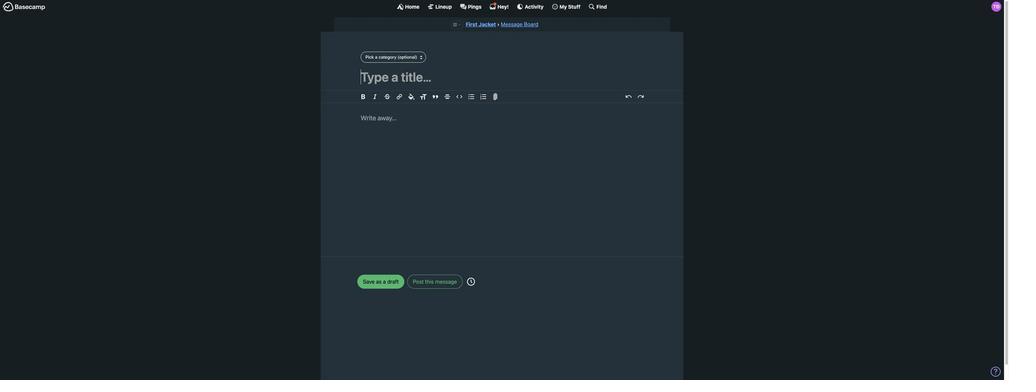 Task type: vqa. For each thing, say whether or not it's contained in the screenshot.
Annie B.
no



Task type: describe. For each thing, give the bounding box(es) containing it.
find button
[[588, 3, 607, 10]]

message board link
[[501, 21, 538, 27]]

pick
[[365, 54, 374, 60]]

Write away… text field
[[341, 103, 663, 248]]

pings button
[[460, 3, 481, 10]]

my
[[560, 4, 567, 10]]

Type a title… text field
[[361, 69, 643, 84]]

hey!
[[497, 4, 509, 10]]

hey! button
[[489, 2, 509, 10]]

pick a category (optional) button
[[361, 52, 426, 63]]

draft
[[387, 279, 399, 285]]

message
[[501, 21, 523, 27]]

switch accounts image
[[3, 2, 45, 12]]

message
[[435, 279, 457, 285]]

first jacket
[[466, 21, 496, 27]]

this
[[425, 279, 434, 285]]

jacket
[[479, 21, 496, 27]]

save
[[363, 279, 375, 285]]

lineup link
[[427, 3, 452, 10]]

as
[[376, 279, 382, 285]]

0 horizontal spatial a
[[375, 54, 377, 60]]

first
[[466, 21, 477, 27]]

tyler black image
[[991, 2, 1001, 12]]

›
[[497, 21, 499, 27]]

post this message
[[413, 279, 457, 285]]

1 vertical spatial a
[[383, 279, 386, 285]]

activity
[[525, 4, 544, 10]]



Task type: locate. For each thing, give the bounding box(es) containing it.
lineup
[[435, 4, 452, 10]]

stuff
[[568, 4, 580, 10]]

› message board
[[497, 21, 538, 27]]

1 horizontal spatial a
[[383, 279, 386, 285]]

save as a draft button
[[357, 275, 404, 289]]

a right as
[[383, 279, 386, 285]]

post this message button
[[407, 275, 463, 289]]

0 vertical spatial a
[[375, 54, 377, 60]]

schedule this to post later image
[[467, 278, 475, 286]]

pings
[[468, 4, 481, 10]]

save as a draft
[[363, 279, 399, 285]]

a
[[375, 54, 377, 60], [383, 279, 386, 285]]

home
[[405, 4, 419, 10]]

post
[[413, 279, 424, 285]]

home link
[[397, 3, 419, 10]]

first jacket link
[[466, 21, 496, 27]]

pick a category (optional)
[[365, 54, 417, 60]]

category
[[379, 54, 396, 60]]

my stuff button
[[552, 3, 580, 10]]

my stuff
[[560, 4, 580, 10]]

a right 'pick'
[[375, 54, 377, 60]]

main element
[[0, 0, 1004, 13]]

find
[[596, 4, 607, 10]]

board
[[524, 21, 538, 27]]

activity link
[[517, 3, 544, 10]]

(optional)
[[398, 54, 417, 60]]



